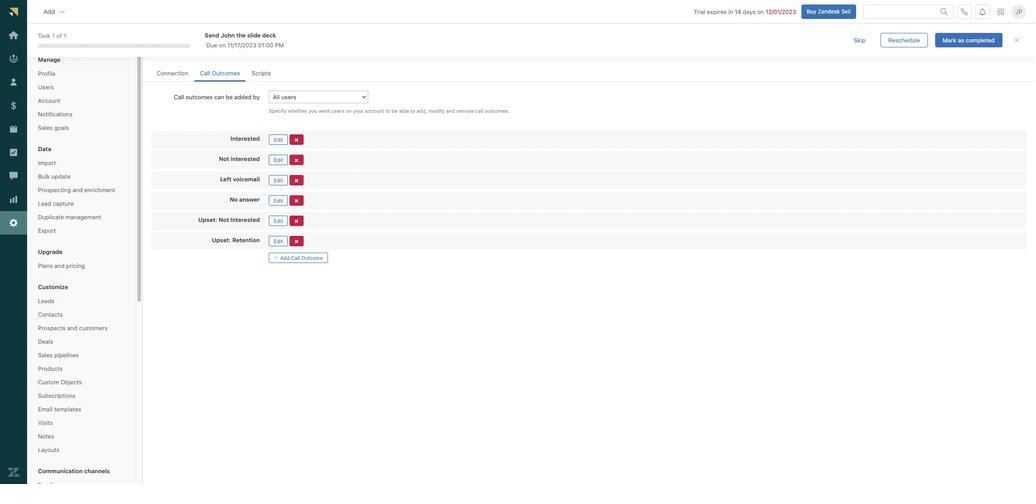 Task type: describe. For each thing, give the bounding box(es) containing it.
on for trial expires in 14 days on 12/01/2023
[[757, 8, 764, 15]]

visits
[[38, 420, 53, 427]]

leads
[[38, 298, 54, 305]]

outcomes
[[186, 94, 213, 101]]

voice and text call your leads and contacts directly from sell. learn about
[[151, 34, 314, 56]]

prospects and customers
[[38, 325, 108, 332]]

2 to from the left
[[410, 108, 415, 114]]

1 1 from the left
[[52, 32, 55, 39]]

add call outcome button
[[269, 253, 328, 263]]

update
[[51, 173, 70, 180]]

scripts link
[[246, 66, 276, 82]]

add for add
[[43, 7, 55, 15]]

email templates link
[[34, 404, 128, 416]]

2 1 from the left
[[64, 32, 66, 39]]

custom objects link
[[34, 377, 128, 389]]

add call outcome
[[279, 255, 323, 261]]

on inside send john the slide deck due on 11/17/2023 01:00 pm
[[219, 41, 226, 49]]

layouts link
[[34, 445, 128, 456]]

import link
[[34, 157, 128, 169]]

remove image for left voicemail
[[295, 178, 298, 183]]

channels
[[84, 468, 110, 475]]

2 not from the top
[[219, 216, 229, 224]]

call
[[475, 108, 483, 114]]

call inside "call outcomes" "link"
[[200, 70, 210, 77]]

notifications
[[38, 111, 73, 118]]

and for enrichment
[[72, 187, 83, 194]]

users
[[38, 84, 54, 91]]

pipelines
[[54, 352, 79, 359]]

call outcomes can be added by
[[174, 94, 260, 101]]

duplicate
[[38, 214, 64, 221]]

custom objects
[[38, 379, 82, 386]]

add button
[[36, 3, 73, 21]]

buy
[[807, 8, 816, 15]]

enrichment
[[84, 187, 115, 194]]

task
[[38, 32, 50, 39]]

notes
[[38, 433, 54, 440]]

and right leads
[[193, 49, 203, 56]]

outcomes.
[[485, 108, 510, 114]]

bell image
[[979, 8, 986, 15]]

lead capture
[[38, 200, 74, 207]]

leads link
[[34, 295, 128, 307]]

mark as completed
[[943, 36, 995, 44]]

edit link for interested
[[269, 135, 288, 145]]

edit link for not interested
[[269, 155, 288, 165]]

layouts
[[38, 447, 59, 454]]

jp button
[[1012, 4, 1026, 19]]

bulk update
[[38, 173, 70, 180]]

from
[[252, 49, 265, 56]]

edit link for no answer
[[269, 196, 288, 206]]

prospecting
[[38, 187, 71, 194]]

14
[[735, 8, 741, 15]]

call outcomes
[[200, 70, 240, 77]]

retention
[[232, 237, 260, 244]]

john
[[221, 31, 235, 39]]

expires
[[707, 8, 727, 15]]

learn
[[280, 49, 295, 56]]

2 interested from the top
[[230, 216, 260, 224]]

zendesk
[[818, 8, 840, 15]]

export
[[38, 227, 56, 234]]

no
[[230, 196, 238, 203]]

notes link
[[34, 431, 128, 443]]

can
[[214, 94, 224, 101]]

add image
[[274, 256, 279, 261]]

outcome
[[301, 255, 323, 261]]

days
[[743, 8, 756, 15]]

01:00
[[258, 41, 273, 49]]

remove image for not interested
[[295, 158, 298, 163]]

answer
[[239, 196, 260, 203]]

1 horizontal spatial your
[[353, 108, 364, 114]]

upset: for upset: retention
[[212, 237, 231, 244]]

able
[[399, 108, 409, 114]]

profile link
[[34, 68, 128, 80]]

voice
[[151, 34, 177, 46]]

scripts
[[252, 70, 271, 77]]

trial
[[694, 8, 705, 15]]

jp
[[1015, 8, 1023, 15]]

left voicemail
[[220, 176, 260, 183]]

skip
[[854, 36, 866, 44]]

contacts
[[205, 49, 229, 56]]

want
[[319, 108, 330, 114]]

upset: retention
[[212, 237, 260, 244]]

1 interested from the top
[[230, 135, 260, 142]]

no answer
[[230, 196, 260, 203]]

zendesk image
[[8, 467, 19, 479]]

remove image
[[295, 219, 298, 224]]

custom
[[38, 379, 59, 386]]

you
[[309, 108, 317, 114]]

1 not from the top
[[219, 155, 229, 163]]

sales for sales goals
[[38, 124, 53, 131]]

12/01/2023
[[766, 8, 796, 15]]

remove image for interested
[[295, 138, 298, 143]]

import
[[38, 159, 56, 167]]

sales pipelines
[[38, 352, 79, 359]]

by
[[253, 94, 260, 101]]

remove image for no answer
[[295, 199, 298, 204]]

edit for not interested
[[274, 157, 283, 163]]



Task type: locate. For each thing, give the bounding box(es) containing it.
and right modify
[[446, 108, 455, 114]]

send john the slide deck due on 11/17/2023 01:00 pm
[[205, 31, 284, 49]]

skip button
[[846, 33, 873, 47]]

pricing
[[66, 262, 85, 270]]

your inside voice and text call your leads and contacts directly from sell. learn about
[[163, 49, 175, 56]]

notifications link
[[34, 108, 128, 120]]

0 vertical spatial upset:
[[198, 216, 217, 224]]

edit link right the voicemail
[[269, 175, 288, 186]]

1 vertical spatial sales
[[38, 352, 53, 359]]

contacts link
[[34, 309, 128, 321]]

0 vertical spatial on
[[757, 8, 764, 15]]

1 remove image from the top
[[295, 138, 298, 143]]

1 horizontal spatial to
[[410, 108, 415, 114]]

edit link right the answer
[[269, 196, 288, 206]]

users
[[331, 108, 344, 114]]

upset: for upset: not interested
[[198, 216, 217, 224]]

add,
[[417, 108, 427, 114]]

1 edit link from the top
[[269, 135, 288, 145]]

1 right of
[[64, 32, 66, 39]]

and inside prospects and customers link
[[67, 325, 77, 332]]

and up leads
[[180, 34, 197, 46]]

edit for left voicemail
[[274, 177, 283, 183]]

customize
[[38, 284, 68, 291]]

chevron down image
[[59, 8, 66, 15]]

on for specify whether you want users on your account to be able to add, modify and remove call outcomes.
[[346, 108, 352, 114]]

0 horizontal spatial to
[[385, 108, 390, 114]]

bulk update link
[[34, 171, 128, 183]]

0 horizontal spatial 1
[[52, 32, 55, 39]]

0 vertical spatial be
[[226, 94, 233, 101]]

1 vertical spatial be
[[392, 108, 398, 114]]

0 vertical spatial sales
[[38, 124, 53, 131]]

email templates
[[38, 406, 81, 413]]

not up left
[[219, 155, 229, 163]]

call left "outcomes"
[[174, 94, 184, 101]]

not up upset: retention
[[219, 216, 229, 224]]

0 horizontal spatial be
[[226, 94, 233, 101]]

edit for interested
[[274, 137, 283, 143]]

manage
[[38, 56, 61, 63]]

1 vertical spatial upset:
[[212, 237, 231, 244]]

0 vertical spatial add
[[43, 7, 55, 15]]

1 to from the left
[[385, 108, 390, 114]]

and down contacts link
[[67, 325, 77, 332]]

your
[[163, 49, 175, 56], [353, 108, 364, 114]]

edit
[[274, 137, 283, 143], [274, 157, 283, 163], [274, 177, 283, 183], [274, 198, 283, 204], [274, 218, 283, 224], [274, 238, 283, 244]]

4 edit from the top
[[274, 198, 283, 204]]

contacts
[[38, 311, 63, 319]]

5 edit from the top
[[274, 218, 283, 224]]

left
[[220, 176, 231, 183]]

edit right the answer
[[274, 198, 283, 204]]

interested up interested
[[230, 135, 260, 142]]

users link
[[34, 81, 128, 93]]

and inside prospecting and enrichment link
[[72, 187, 83, 194]]

be left "able"
[[392, 108, 398, 114]]

6 edit from the top
[[274, 238, 283, 244]]

1 horizontal spatial add
[[280, 255, 290, 261]]

leads
[[177, 49, 192, 56]]

plans and pricing
[[38, 262, 85, 270]]

1 vertical spatial interested
[[230, 216, 260, 224]]

1 horizontal spatial on
[[346, 108, 352, 114]]

and
[[180, 34, 197, 46], [193, 49, 203, 56], [446, 108, 455, 114], [72, 187, 83, 194], [54, 262, 65, 270], [67, 325, 77, 332]]

upset: up upset: retention
[[198, 216, 217, 224]]

1 vertical spatial your
[[353, 108, 364, 114]]

edit link for left voicemail
[[269, 175, 288, 186]]

data
[[38, 146, 51, 153]]

call
[[151, 49, 162, 56], [200, 70, 210, 77], [174, 94, 184, 101], [291, 255, 300, 261]]

edit for no answer
[[274, 198, 283, 204]]

3 edit from the top
[[274, 177, 283, 183]]

of
[[56, 32, 62, 39]]

specify whether you want users on your account to be able to add, modify and remove call outcomes.
[[269, 108, 510, 114]]

2 horizontal spatial on
[[757, 8, 764, 15]]

call down the voice
[[151, 49, 162, 56]]

be right 'can'
[[226, 94, 233, 101]]

interested down no answer
[[230, 216, 260, 224]]

and right plans
[[54, 262, 65, 270]]

call outcomes link
[[194, 66, 245, 82]]

call inside add call outcome button
[[291, 255, 300, 261]]

6 edit link from the top
[[269, 236, 288, 247]]

edit up add image
[[274, 238, 283, 244]]

sales pipelines link
[[34, 350, 128, 362]]

call inside voice and text call your leads and contacts directly from sell. learn about
[[151, 49, 162, 56]]

objects
[[61, 379, 82, 386]]

0 vertical spatial not
[[219, 155, 229, 163]]

add for add call outcome
[[280, 255, 290, 261]]

email
[[38, 406, 53, 413]]

to right "able"
[[410, 108, 415, 114]]

upset: down upset: not interested
[[212, 237, 231, 244]]

the
[[236, 31, 246, 39]]

cancel image
[[1013, 37, 1021, 44]]

call left outcomes
[[200, 70, 210, 77]]

upgrade
[[38, 249, 63, 256]]

deals
[[38, 338, 53, 346]]

add right add image
[[280, 255, 290, 261]]

edit link for upset: not interested
[[269, 216, 288, 226]]

0 horizontal spatial on
[[219, 41, 226, 49]]

edit link down specify at the top left of the page
[[269, 135, 288, 145]]

1 vertical spatial not
[[219, 216, 229, 224]]

2 remove image from the top
[[295, 158, 298, 163]]

and inside plans and pricing link
[[54, 262, 65, 270]]

profile
[[38, 70, 55, 77]]

zendesk products image
[[998, 8, 1004, 15]]

3 remove image from the top
[[295, 178, 298, 183]]

due
[[206, 41, 217, 49]]

1 left of
[[52, 32, 55, 39]]

not interested
[[219, 155, 260, 163]]

reschedule
[[888, 36, 920, 44]]

edit down specify at the top left of the page
[[274, 137, 283, 143]]

0 horizontal spatial add
[[43, 7, 55, 15]]

2 vertical spatial on
[[346, 108, 352, 114]]

send john the slide deck link
[[205, 31, 830, 39]]

sales down deals
[[38, 352, 53, 359]]

search image
[[941, 8, 948, 15]]

pm
[[275, 41, 284, 49]]

be
[[226, 94, 233, 101], [392, 108, 398, 114]]

edit for upset: not interested
[[274, 218, 283, 224]]

1 edit from the top
[[274, 137, 283, 143]]

edit link left remove icon at the top of page
[[269, 216, 288, 226]]

and for text
[[180, 34, 197, 46]]

modify
[[428, 108, 445, 114]]

slide
[[247, 31, 261, 39]]

buy zendesk sell button
[[801, 4, 856, 19]]

add left the 'chevron down' icon
[[43, 7, 55, 15]]

lead
[[38, 200, 51, 207]]

edit left remove icon at the top of page
[[274, 218, 283, 224]]

sales goals link
[[34, 122, 128, 134]]

products
[[38, 365, 63, 373]]

deck
[[262, 31, 276, 39]]

completed
[[966, 36, 995, 44]]

4 edit link from the top
[[269, 196, 288, 206]]

as
[[958, 36, 964, 44]]

edit right the voicemail
[[274, 177, 283, 183]]

edit link for upset: retention
[[269, 236, 288, 247]]

2 edit from the top
[[274, 157, 283, 163]]

subscriptions link
[[34, 390, 128, 402]]

reschedule button
[[881, 33, 928, 47]]

account
[[38, 97, 61, 104]]

whether
[[288, 108, 307, 114]]

products link
[[34, 363, 128, 375]]

2 edit link from the top
[[269, 155, 288, 165]]

and for customers
[[67, 325, 77, 332]]

0 vertical spatial your
[[163, 49, 175, 56]]

on right days
[[757, 8, 764, 15]]

templates
[[54, 406, 81, 413]]

4 remove image from the top
[[295, 199, 298, 204]]

remove image
[[295, 138, 298, 143], [295, 158, 298, 163], [295, 178, 298, 183], [295, 199, 298, 204], [295, 239, 298, 244]]

send
[[205, 31, 219, 39]]

sales
[[38, 124, 53, 131], [38, 352, 53, 359]]

remove
[[456, 108, 474, 114]]

lead capture link
[[34, 198, 128, 210]]

remove image for upset: retention
[[295, 239, 298, 244]]

2 sales from the top
[[38, 352, 53, 359]]

export link
[[34, 225, 128, 237]]

5 edit link from the top
[[269, 216, 288, 226]]

sales left goals
[[38, 124, 53, 131]]

edit link right interested
[[269, 155, 288, 165]]

1 vertical spatial on
[[219, 41, 226, 49]]

your left account
[[353, 108, 364, 114]]

11/17/2023
[[227, 41, 256, 49]]

text
[[200, 34, 219, 46]]

1 horizontal spatial be
[[392, 108, 398, 114]]

1 vertical spatial add
[[280, 255, 290, 261]]

and down bulk update link
[[72, 187, 83, 194]]

3 edit link from the top
[[269, 175, 288, 186]]

communication channels
[[38, 468, 110, 475]]

your down the voice
[[163, 49, 175, 56]]

edit link up add image
[[269, 236, 288, 247]]

and for pricing
[[54, 262, 65, 270]]

calls image
[[961, 8, 968, 15]]

management
[[65, 214, 101, 221]]

edit for upset: retention
[[274, 238, 283, 244]]

1 sales from the top
[[38, 124, 53, 131]]

trial expires in 14 days on 12/01/2023
[[694, 8, 796, 15]]

specify
[[269, 108, 287, 114]]

None field
[[51, 34, 122, 42]]

call left outcome
[[291, 255, 300, 261]]

voicemail
[[233, 176, 260, 183]]

edit right interested
[[274, 157, 283, 163]]

on right users
[[346, 108, 352, 114]]

prospects
[[38, 325, 66, 332]]

0 vertical spatial interested
[[230, 135, 260, 142]]

sales goals
[[38, 124, 69, 131]]

connection link
[[151, 66, 194, 82]]

to right account
[[385, 108, 390, 114]]

sales for sales pipelines
[[38, 352, 53, 359]]

5 remove image from the top
[[295, 239, 298, 244]]

0 horizontal spatial your
[[163, 49, 175, 56]]

duplicate management
[[38, 214, 101, 221]]

on up the contacts
[[219, 41, 226, 49]]

buy zendesk sell
[[807, 8, 851, 15]]

visits link
[[34, 417, 128, 429]]

1 horizontal spatial 1
[[64, 32, 66, 39]]

plans and pricing link
[[34, 260, 128, 272]]



Task type: vqa. For each thing, say whether or not it's contained in the screenshot.
'days'
yes



